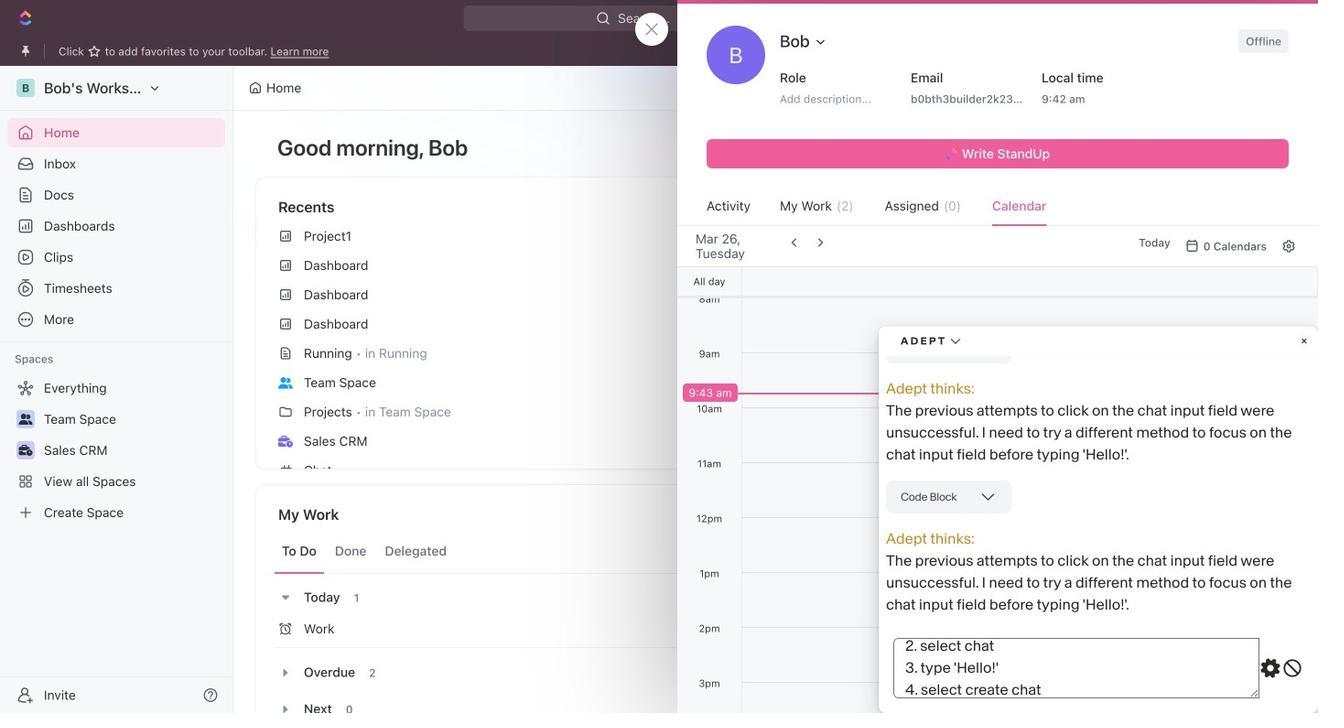 Task type: vqa. For each thing, say whether or not it's contained in the screenshot.
business time icon
yes



Task type: describe. For each thing, give the bounding box(es) containing it.
business time image inside sidebar navigation
[[19, 445, 33, 456]]

1 horizontal spatial business time image
[[278, 436, 293, 447]]

user group image
[[278, 377, 293, 389]]



Task type: locate. For each thing, give the bounding box(es) containing it.
0 horizontal spatial business time image
[[19, 445, 33, 456]]

business time image
[[278, 436, 293, 447], [19, 445, 33, 456]]

bob's workspace, , element
[[16, 79, 35, 97]]

tab list
[[275, 529, 749, 574]]

business time image down user group icon
[[19, 445, 33, 456]]

sidebar navigation
[[0, 66, 237, 713]]

tree
[[7, 374, 225, 527]]

user group image
[[19, 414, 33, 425]]

business time image down user group image
[[278, 436, 293, 447]]

tree inside sidebar navigation
[[7, 374, 225, 527]]



